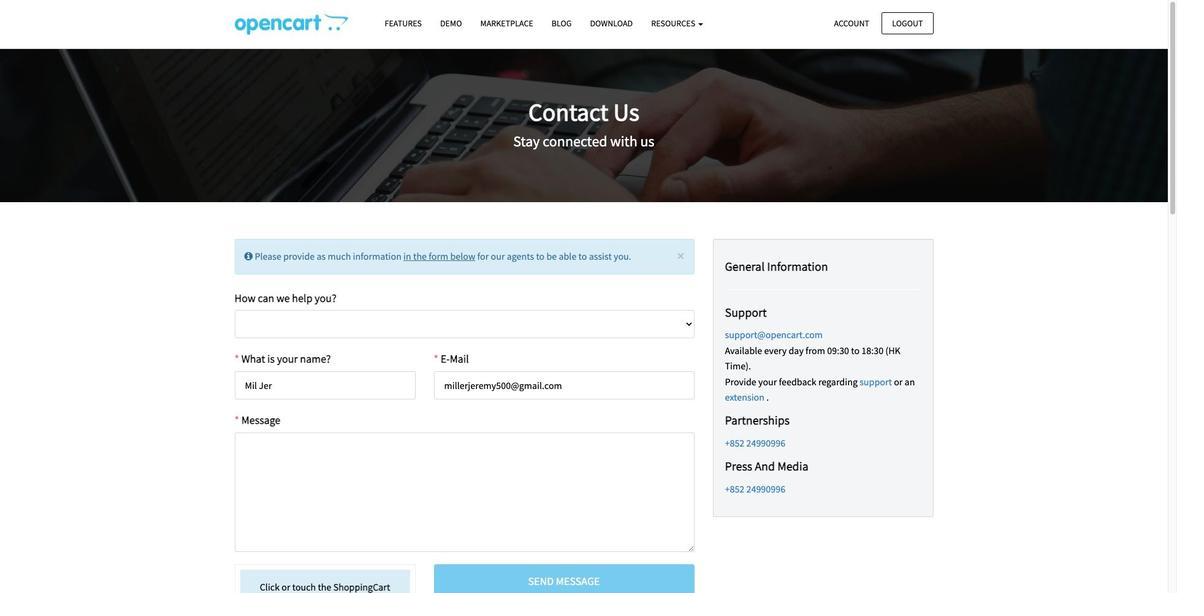 Task type: locate. For each thing, give the bounding box(es) containing it.
None text field
[[235, 433, 694, 553]]

Name text field
[[235, 372, 415, 400]]

info circle image
[[244, 251, 253, 261]]



Task type: vqa. For each thing, say whether or not it's contained in the screenshot.
Materialize Template 'image'
no



Task type: describe. For each thing, give the bounding box(es) containing it.
opencart - contact image
[[235, 13, 348, 35]]

Email text field
[[434, 372, 694, 400]]



